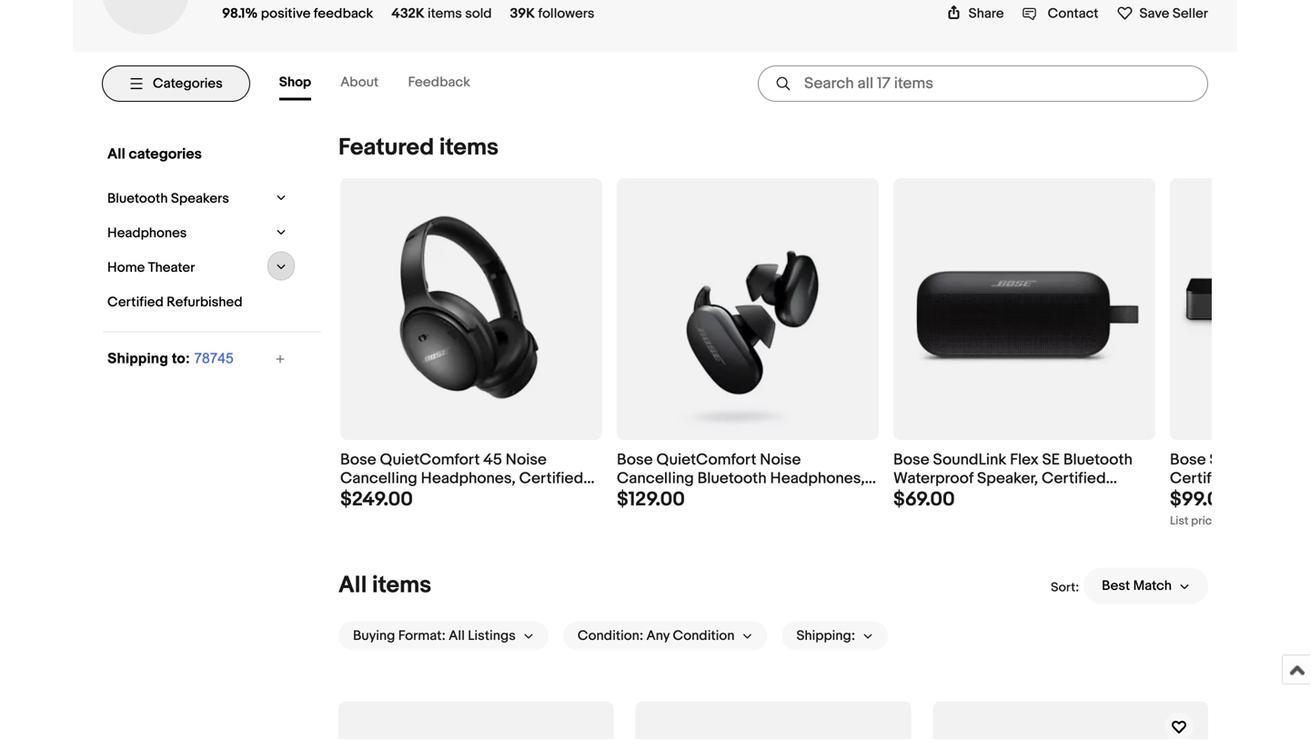 Task type: describe. For each thing, give the bounding box(es) containing it.
$249.00
[[340, 488, 413, 512]]

items for featured
[[439, 134, 499, 162]]

$69.00
[[894, 488, 955, 512]]

bose soundlink flex se bluetooth waterproof speaker, certified refurbished : quick view image
[[894, 211, 1156, 408]]

best match button
[[1084, 568, 1208, 605]]

certified refurbished link
[[103, 290, 280, 315]]

sort:
[[1051, 581, 1079, 596]]

bose for $129.00
[[617, 451, 653, 470]]

all for all categories
[[107, 146, 125, 163]]

buying
[[353, 628, 395, 645]]

listings
[[468, 628, 516, 645]]

any
[[647, 628, 670, 645]]

seller
[[1173, 5, 1208, 22]]

list
[[1170, 515, 1189, 529]]

noise inside bose quietcomfort noise cancelling bluetooth headphones, certified refurbished
[[760, 451, 801, 470]]

bose solo soundbar button
[[1170, 451, 1310, 489]]

match
[[1133, 578, 1172, 595]]

categories
[[153, 75, 223, 92]]

432k items sold
[[392, 5, 492, 22]]

best match
[[1102, 578, 1172, 595]]

headphones link
[[103, 221, 269, 246]]

shipping to: 78745
[[107, 351, 234, 367]]

home theater
[[107, 260, 195, 276]]

share button
[[947, 5, 1004, 22]]

feedback
[[408, 74, 470, 90]]

condition:
[[578, 628, 643, 645]]

items for all
[[372, 572, 432, 600]]

headphones, for $249.00
[[421, 470, 516, 489]]

condition
[[673, 628, 735, 645]]

home theater link
[[103, 255, 269, 281]]

soundlink
[[933, 451, 1007, 470]]

theater
[[148, 260, 195, 276]]

solo
[[1210, 451, 1242, 470]]

39k
[[510, 5, 535, 22]]

refurbished inside bose quietcomfort noise cancelling bluetooth headphones, certified refurbished
[[685, 489, 772, 508]]

bose solo soundbar
[[1170, 451, 1310, 489]]

bose quietcomfort noise cancelling bluetooth headphones, certified refurbished : quick view image
[[650, 178, 846, 440]]

432k
[[392, 5, 425, 22]]

shipping
[[107, 351, 168, 367]]

condition: any condition button
[[563, 622, 768, 651]]

bose soundlink flex se bluetooth waterproof speaker, certified refurbished button
[[894, 451, 1156, 508]]

98.1%
[[222, 5, 258, 22]]

$99.00
[[1170, 488, 1232, 512]]

bose inside bose solo soundbar
[[1170, 451, 1206, 470]]

contact
[[1048, 5, 1099, 22]]

waterproof
[[894, 470, 974, 489]]

bose soundlink flex se bluetooth waterproof speaker, certified refurbished
[[894, 451, 1133, 508]]

all for all items
[[339, 572, 367, 600]]

$99.00 list price:
[[1170, 488, 1232, 529]]

quietcomfort for $249.00
[[380, 451, 480, 470]]

featured items
[[339, 134, 499, 162]]

items for 432k
[[428, 5, 462, 22]]

bose quietcomfort 45 noise cancelling headphones, certified refurbished button
[[340, 451, 602, 508]]

bluetooth for $69.00
[[1064, 451, 1133, 470]]

condition: any condition
[[578, 628, 735, 645]]

all items
[[339, 572, 432, 600]]



Task type: locate. For each thing, give the bounding box(es) containing it.
1 horizontal spatial noise
[[760, 451, 801, 470]]

2 horizontal spatial all
[[449, 628, 465, 645]]

1 vertical spatial items
[[439, 134, 499, 162]]

$129.00
[[617, 488, 685, 512]]

1 cancelling from the left
[[340, 470, 418, 489]]

bose left solo
[[1170, 451, 1206, 470]]

bluetooth inside bose soundlink flex se bluetooth waterproof speaker, certified refurbished
[[1064, 451, 1133, 470]]

items up "format:"
[[372, 572, 432, 600]]

save seller
[[1140, 5, 1208, 22]]

bluetooth right $129.00
[[698, 470, 767, 489]]

4 bose from the left
[[1170, 451, 1206, 470]]

bluetooth up headphones
[[107, 191, 168, 207]]

all
[[107, 146, 125, 163], [339, 572, 367, 600], [449, 628, 465, 645]]

contact link
[[1022, 5, 1099, 22]]

noise inside bose quietcomfort 45 noise cancelling headphones, certified refurbished
[[506, 451, 547, 470]]

refurbished inside bose soundlink flex se bluetooth waterproof speaker, certified refurbished
[[894, 489, 980, 508]]

bose inside bose soundlink flex se bluetooth waterproof speaker, certified refurbished
[[894, 451, 930, 470]]

0 vertical spatial items
[[428, 5, 462, 22]]

bose inside bose quietcomfort noise cancelling bluetooth headphones, certified refurbished
[[617, 451, 653, 470]]

share
[[969, 5, 1004, 22]]

bluetooth speakers link
[[103, 186, 269, 211]]

positive
[[261, 5, 311, 22]]

quietcomfort for $129.00
[[657, 451, 757, 470]]

bose up $129.00
[[617, 451, 653, 470]]

78745
[[194, 351, 234, 367]]

bose
[[340, 451, 376, 470], [617, 451, 653, 470], [894, 451, 930, 470], [1170, 451, 1206, 470]]

items
[[428, 5, 462, 22], [439, 134, 499, 162], [372, 572, 432, 600]]

45
[[483, 451, 502, 470]]

buying format: all listings
[[353, 628, 516, 645]]

certified
[[107, 294, 164, 311], [519, 470, 584, 489], [1042, 470, 1106, 489], [617, 489, 681, 508]]

0 horizontal spatial noise
[[506, 451, 547, 470]]

home
[[107, 260, 145, 276]]

1 horizontal spatial quietcomfort
[[657, 451, 757, 470]]

refurbished inside bose quietcomfort 45 noise cancelling headphones, certified refurbished
[[340, 489, 427, 508]]

refurbished inside certified refurbished link
[[167, 294, 243, 311]]

bluetooth for $129.00
[[698, 470, 767, 489]]

items down feedback
[[439, 134, 499, 162]]

categories
[[129, 146, 202, 163]]

headphones
[[107, 225, 187, 242]]

bose for $249.00
[[340, 451, 376, 470]]

bluetooth right se
[[1064, 451, 1133, 470]]

2 quietcomfort from the left
[[657, 451, 757, 470]]

shop
[[279, 74, 311, 90]]

certified refurbished
[[107, 294, 243, 311]]

1 horizontal spatial cancelling
[[617, 470, 694, 489]]

2 noise from the left
[[760, 451, 801, 470]]

feedback
[[314, 5, 373, 22]]

1 horizontal spatial headphones,
[[770, 470, 865, 489]]

bose quietcomfort noise cancelling bluetooth headphones, certified refurbished
[[617, 451, 865, 508]]

bose quietcomfort 45 noise cancelling headphones, certified refurbished : quick view image
[[340, 211, 602, 408]]

tab panel containing featured items
[[102, 115, 1310, 740]]

1 horizontal spatial bluetooth
[[698, 470, 767, 489]]

quietcomfort left 45
[[380, 451, 480, 470]]

bose quietcomfort noise cancelling bluetooth headphones, certified refurbished button
[[617, 451, 879, 508]]

bose up $69.00
[[894, 451, 930, 470]]

noise
[[506, 451, 547, 470], [760, 451, 801, 470]]

headphones,
[[421, 470, 516, 489], [770, 470, 865, 489]]

2 headphones, from the left
[[770, 470, 865, 489]]

headphones, inside bose quietcomfort 45 noise cancelling headphones, certified refurbished
[[421, 470, 516, 489]]

quietcomfort up $129.00
[[657, 451, 757, 470]]

bose smart soundbar 600 home theater, certified refurbished : quick view image
[[934, 737, 1207, 740]]

bose for $69.00
[[894, 451, 930, 470]]

Search all 17 items field
[[758, 65, 1208, 102]]

39k followers
[[510, 5, 595, 22]]

buying format: all listings button
[[339, 622, 549, 651]]

flex
[[1010, 451, 1039, 470]]

to:
[[172, 351, 190, 367]]

2 cancelling from the left
[[617, 470, 694, 489]]

2 vertical spatial all
[[449, 628, 465, 645]]

98.1% positive feedback
[[222, 5, 373, 22]]

1 headphones, from the left
[[421, 470, 516, 489]]

cancelling
[[340, 470, 418, 489], [617, 470, 694, 489]]

all inside 'buying format: all listings' dropdown button
[[449, 628, 465, 645]]

all categories link
[[103, 141, 287, 168]]

all inside all categories link
[[107, 146, 125, 163]]

0 horizontal spatial quietcomfort
[[380, 451, 480, 470]]

0 horizontal spatial cancelling
[[340, 470, 418, 489]]

followers
[[538, 5, 595, 22]]

bluetooth inside bluetooth speakers link
[[107, 191, 168, 207]]

save seller button
[[1117, 4, 1208, 22]]

0 vertical spatial all
[[107, 146, 125, 163]]

all left categories
[[107, 146, 125, 163]]

bluetooth
[[107, 191, 168, 207], [1064, 451, 1133, 470], [698, 470, 767, 489]]

0 horizontal spatial headphones,
[[421, 470, 516, 489]]

about
[[340, 74, 379, 90]]

refurbished
[[167, 294, 243, 311], [340, 489, 427, 508], [685, 489, 772, 508], [894, 489, 980, 508]]

certified inside bose quietcomfort 45 noise cancelling headphones, certified refurbished
[[519, 470, 584, 489]]

bose quietcomfort 45 noise cancelling headphones, certified refurbished
[[340, 451, 584, 508]]

featured
[[339, 134, 434, 162]]

3 bose from the left
[[894, 451, 930, 470]]

bluetooth inside bose quietcomfort noise cancelling bluetooth headphones, certified refurbished
[[698, 470, 767, 489]]

items left the sold
[[428, 5, 462, 22]]

2 horizontal spatial bluetooth
[[1064, 451, 1133, 470]]

price:
[[1191, 515, 1222, 529]]

speaker,
[[977, 470, 1038, 489]]

2 vertical spatial items
[[372, 572, 432, 600]]

certified inside bose quietcomfort noise cancelling bluetooth headphones, certified refurbished
[[617, 489, 681, 508]]

all right "format:"
[[449, 628, 465, 645]]

0 horizontal spatial bluetooth
[[107, 191, 168, 207]]

certified inside bose soundlink flex se bluetooth waterproof speaker, certified refurbished
[[1042, 470, 1106, 489]]

0 horizontal spatial all
[[107, 146, 125, 163]]

speakers
[[171, 191, 229, 207]]

1 bose from the left
[[340, 451, 376, 470]]

1 noise from the left
[[506, 451, 547, 470]]

quietcomfort inside bose quietcomfort noise cancelling bluetooth headphones, certified refurbished
[[657, 451, 757, 470]]

bose inside bose quietcomfort 45 noise cancelling headphones, certified refurbished
[[340, 451, 376, 470]]

headphones, for $129.00
[[770, 470, 865, 489]]

tab panel
[[102, 115, 1310, 740]]

all up buying
[[339, 572, 367, 600]]

cancelling inside bose quietcomfort 45 noise cancelling headphones, certified refurbished
[[340, 470, 418, 489]]

1 vertical spatial all
[[339, 572, 367, 600]]

save
[[1140, 5, 1170, 22]]

bose solo soundbar ii home theater, certified refurbished : quick view image
[[1170, 211, 1310, 408]]

all categories
[[107, 146, 202, 163]]

shipping:
[[797, 628, 855, 645]]

bluetooth speakers
[[107, 191, 229, 207]]

quietcomfort
[[380, 451, 480, 470], [657, 451, 757, 470]]

headphones, inside bose quietcomfort noise cancelling bluetooth headphones, certified refurbished
[[770, 470, 865, 489]]

quietcomfort inside bose quietcomfort 45 noise cancelling headphones, certified refurbished
[[380, 451, 480, 470]]

best
[[1102, 578, 1130, 595]]

2 bose from the left
[[617, 451, 653, 470]]

sold
[[465, 5, 492, 22]]

se
[[1042, 451, 1060, 470]]

soundbar
[[1245, 451, 1310, 470]]

1 quietcomfort from the left
[[380, 451, 480, 470]]

tab list
[[279, 67, 499, 100]]

cancelling inside bose quietcomfort noise cancelling bluetooth headphones, certified refurbished
[[617, 470, 694, 489]]

categories button
[[102, 65, 250, 102]]

format:
[[398, 628, 446, 645]]

1 horizontal spatial all
[[339, 572, 367, 600]]

bose up $249.00
[[340, 451, 376, 470]]

tab list containing shop
[[279, 67, 499, 100]]

shipping: button
[[782, 622, 888, 651]]



Task type: vqa. For each thing, say whether or not it's contained in the screenshot.
Brand
no



